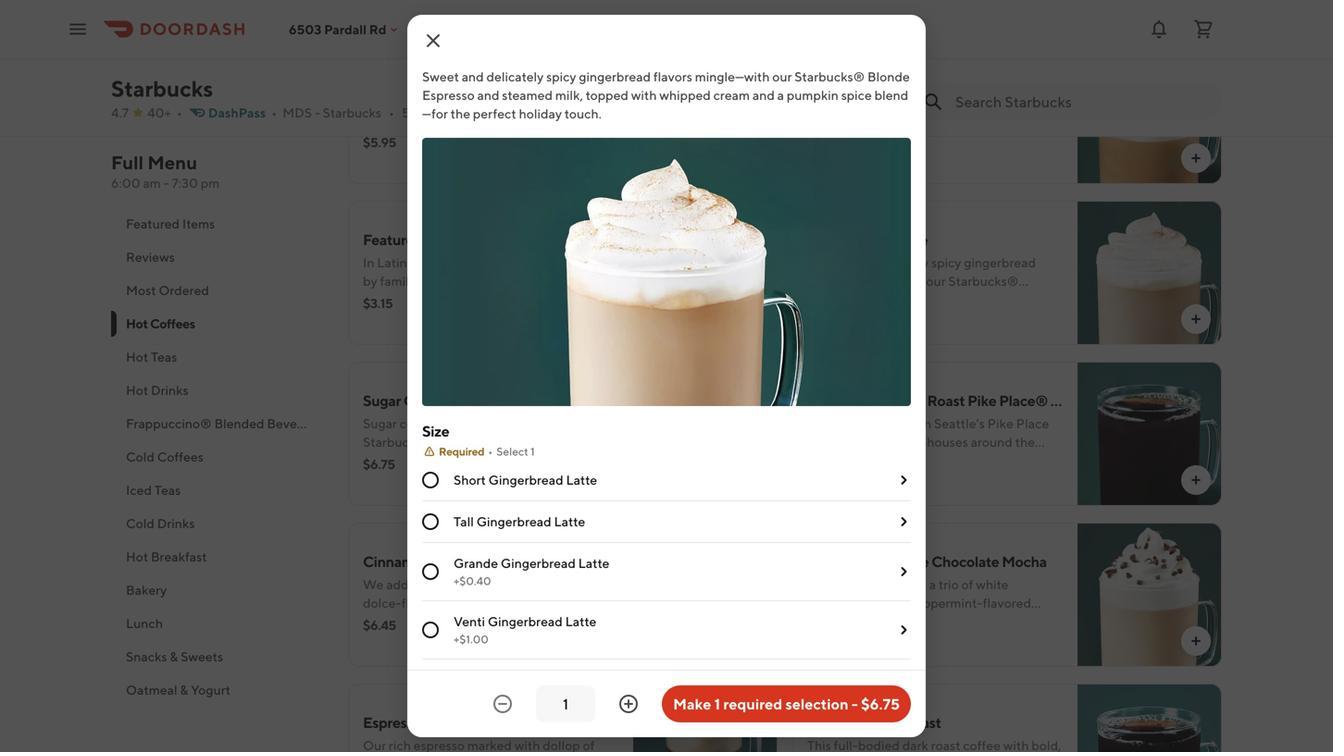 Task type: describe. For each thing, give the bounding box(es) containing it.
dolce
[[434, 553, 472, 571]]

featured for featured dark roast
[[808, 714, 867, 732]]

macchiato
[[424, 714, 493, 732]]

tall
[[454, 514, 474, 530]]

rich
[[841, 94, 864, 109]]

most ordered
[[126, 283, 209, 298]]

notification bell image
[[1148, 18, 1171, 40]]

white
[[888, 553, 929, 571]]

grande gingerbread latte +$0.40
[[454, 556, 610, 588]]

gingerbread for short gingerbread latte
[[489, 473, 564, 488]]

6503
[[289, 22, 322, 37]]

Short Gingerbread Latte radio
[[422, 472, 439, 489]]

espresso
[[866, 94, 917, 109]]

latte for venti gingerbread latte +$1.00
[[565, 614, 597, 630]]

featured for featured medium roast pike place® roast
[[808, 392, 867, 410]]

holiday
[[519, 106, 562, 121]]

pardall
[[324, 22, 367, 37]]

under
[[983, 94, 1018, 109]]

size
[[422, 423, 449, 440]]

bakery button
[[111, 574, 326, 608]]

grande
[[454, 556, 498, 571]]

selection
[[786, 696, 849, 714]]

- for make
[[852, 696, 858, 714]]

• select 1
[[488, 445, 535, 458]]

roast for medium
[[927, 392, 965, 410]]

latte for grande gingerbread latte +$0.40
[[579, 556, 610, 571]]

featured medium roast pike place® roast
[[808, 392, 1089, 410]]

0 horizontal spatial starbucks
[[111, 75, 213, 102]]

bakery
[[126, 583, 167, 598]]

flat white image
[[1078, 0, 1222, 23]]

medium
[[870, 392, 925, 410]]

teas for iced teas
[[154, 483, 181, 498]]

cappuccino
[[808, 70, 887, 88]]

1 inside size group
[[531, 445, 535, 458]]

oatmeal & yogurt button
[[111, 674, 326, 708]]

cookie-
[[400, 416, 445, 432]]

7:30
[[172, 175, 198, 191]]

peppermint
[[808, 553, 886, 571]]

almondmilk,
[[416, 453, 488, 469]]

menu
[[147, 152, 197, 174]]

+$0.40
[[454, 575, 491, 588]]

layer
[[954, 113, 982, 128]]

$6.75 inside button
[[861, 696, 900, 714]]

and up perfect
[[477, 88, 500, 103]]

1 horizontal spatial -
[[315, 105, 320, 120]]

ft
[[431, 105, 440, 120]]

peppermint white chocolate mocha image
[[1078, 523, 1222, 668]]

add item to cart image for featured blonde roast
[[745, 312, 759, 327]]

4.7
[[111, 105, 129, 120]]

cold coffees
[[126, 450, 204, 465]]

lies
[[920, 94, 939, 109]]

craft.
[[808, 150, 838, 165]]

featured blonde roast image
[[633, 201, 778, 345]]

milk,
[[556, 88, 583, 103]]

combined
[[530, 416, 590, 432]]

espresso macchiato
[[363, 714, 493, 732]]

1 horizontal spatial mocha
[[1002, 553, 1047, 571]]

roast inside sugar cookie almondmilk latte sugar cookie-flavored syrup combined with starbucks® blonde espresso roast and steamed almondmilk, topped with red and green sprinkles.
[[536, 435, 570, 450]]

am
[[143, 175, 161, 191]]

size group
[[422, 421, 911, 660]]

steamed inside sweet and delicately spicy gingerbread flavors mingle—with our starbucks® blonde espresso and steamed milk, topped with whipped cream and a pumpkin spice blend —for the perfect holiday touch.
[[502, 88, 553, 103]]

lunch
[[126, 616, 163, 632]]

gingerbread down craft.
[[808, 231, 891, 249]]

& for snacks
[[170, 650, 178, 665]]

Current quantity is 1 number field
[[547, 695, 584, 715]]

our
[[773, 69, 792, 84]]

hot teas
[[126, 350, 177, 365]]

and up the red
[[573, 435, 595, 450]]

cream
[[714, 88, 750, 103]]

short
[[454, 473, 486, 488]]

cappuccino image
[[1078, 40, 1222, 184]]

open menu image
[[67, 18, 89, 40]]

add item to cart image for peppermint white chocolate mocha
[[1189, 634, 1204, 649]]

snacks & sweets button
[[111, 641, 326, 674]]

an
[[843, 131, 860, 146]]

starbucks® inside sugar cookie almondmilk latte sugar cookie-flavored syrup combined with starbucks® blonde espresso roast and steamed almondmilk, topped with red and green sprinkles.
[[363, 435, 433, 450]]

topped inside sweet and delicately spicy gingerbread flavors mingle—with our starbucks® blonde espresso and steamed milk, topped with whipped cream and a pumpkin spice blend —for the perfect holiday touch.
[[586, 88, 629, 103]]

and down thick
[[1016, 131, 1038, 146]]

mingle—with
[[695, 69, 770, 84]]

gingerbread latte
[[808, 231, 928, 249]]

+$1.00
[[454, 633, 489, 646]]

0 horizontal spatial with
[[536, 453, 562, 469]]

hot for hot drinks
[[126, 383, 148, 398]]

spice
[[842, 88, 872, 103]]

make 1 required selection - $6.75
[[673, 696, 900, 714]]

sweet and delicately spicy gingerbread flavors mingle—with our starbucks® blonde espresso and steamed milk, topped with whipped cream and a pumpkin spice blend —for the perfect holiday touch.
[[422, 69, 910, 121]]

peppermint white chocolate mocha
[[808, 553, 1047, 571]]

close gingerbread latte image
[[422, 30, 445, 52]]

sweets
[[181, 650, 223, 665]]

lunch button
[[111, 608, 326, 641]]

—for
[[422, 106, 448, 121]]

dialog containing size
[[407, 0, 926, 753]]

hot coffees
[[126, 316, 195, 332]]

drinks for cold drinks
[[157, 516, 195, 532]]

drinks for hot drinks
[[151, 383, 189, 398]]

6503 pardall rd
[[289, 22, 387, 37]]

blonde inside sweet and delicately spicy gingerbread flavors mingle—with our starbucks® blonde espresso and steamed milk, topped with whipped cream and a pumpkin spice blend —for the perfect holiday touch.
[[868, 69, 910, 84]]

sprinkles.
[[400, 472, 455, 487]]

latte for tall gingerbread latte
[[554, 514, 585, 530]]

artistry
[[972, 131, 1013, 146]]

frappuccino® blended beverages
[[126, 416, 329, 432]]

dark,
[[808, 94, 839, 109]]

blonde inside sugar cookie almondmilk latte sugar cookie-flavored syrup combined with starbucks® blonde espresso roast and steamed almondmilk, topped with red and green sprinkles.
[[436, 435, 478, 450]]

and up alchemy
[[870, 113, 892, 128]]

oatmeal
[[126, 683, 177, 698]]

hot drinks button
[[111, 374, 326, 407]]

espresso inside sweet and delicately spicy gingerbread flavors mingle—with our starbucks® blonde espresso and steamed milk, topped with whipped cream and a pumpkin spice blend —for the perfect holiday touch.
[[422, 88, 475, 103]]

add item to cart image for gingerbread latte
[[1189, 312, 1204, 327]]

- for full
[[164, 175, 169, 191]]

ordered
[[159, 283, 209, 298]]

snacks
[[126, 650, 167, 665]]

cold drinks button
[[111, 508, 326, 541]]

hot breakfast
[[126, 550, 207, 565]]

frappuccino® blended beverages button
[[111, 407, 329, 441]]

cold for cold drinks
[[126, 516, 155, 532]]

latte for short gingerbread latte
[[566, 473, 597, 488]]

$6.75 for sugar cookie almondmilk latte
[[363, 457, 395, 472]]

add item to cart image for cappuccino
[[1189, 151, 1204, 166]]

full menu 6:00 am - 7:30 pm
[[111, 152, 220, 191]]

teas for hot teas
[[151, 350, 177, 365]]

1 vertical spatial of
[[915, 131, 927, 146]]

hot for hot coffees
[[126, 316, 148, 332]]

snacks & sweets
[[126, 650, 223, 665]]

venti
[[454, 614, 485, 630]]

gingerbread latte image
[[1078, 201, 1222, 345]]

gingerbread for tall gingerbread latte
[[477, 514, 552, 530]]

featured items button
[[111, 207, 326, 241]]

pumpkin
[[787, 88, 839, 103]]

chocolate
[[932, 553, 1000, 571]]

hot for hot teas
[[126, 350, 148, 365]]

place®
[[999, 392, 1048, 410]]

featured items
[[126, 216, 215, 232]]



Task type: locate. For each thing, give the bounding box(es) containing it.
hot up the hot drinks
[[126, 350, 148, 365]]

reviews
[[126, 250, 175, 265]]

gingerbread inside venti gingerbread latte +$1.00
[[488, 614, 563, 630]]

1 horizontal spatial a
[[1020, 94, 1027, 109]]

featured inside featured items button
[[126, 216, 180, 232]]

make
[[673, 696, 712, 714]]

featured up $3.15
[[363, 231, 423, 249]]

topped down gingerbread
[[586, 88, 629, 103]]

drinks inside button
[[157, 516, 195, 532]]

2 sugar from the top
[[363, 416, 397, 432]]

topped up short gingerbread latte
[[491, 453, 534, 469]]

1
[[531, 445, 535, 458], [715, 696, 721, 714]]

0 vertical spatial sugar
[[363, 392, 401, 410]]

1 hot from the top
[[126, 316, 148, 332]]

coffees down frappuccino®
[[157, 450, 204, 465]]

1 horizontal spatial &
[[180, 683, 188, 698]]

with right combined
[[592, 416, 618, 432]]

•
[[177, 105, 182, 120], [272, 105, 277, 120], [389, 105, 394, 120], [488, 445, 493, 458]]

gingerbread for grande gingerbread latte +$0.40
[[501, 556, 576, 571]]

1 vertical spatial cold
[[126, 516, 155, 532]]

1 vertical spatial 1
[[715, 696, 721, 714]]

gingerbread down grande gingerbread latte +$0.40
[[488, 614, 563, 630]]

0 horizontal spatial 1
[[531, 445, 535, 458]]

0 vertical spatial $6.75
[[808, 296, 840, 311]]

$6.75 up dark
[[861, 696, 900, 714]]

caffè
[[363, 70, 399, 88]]

1 horizontal spatial of
[[985, 113, 997, 128]]

with inside sweet and delicately spicy gingerbread flavors mingle—with our starbucks® blonde espresso and steamed milk, topped with whipped cream and a pumpkin spice blend —for the perfect holiday touch.
[[631, 88, 657, 103]]

delicately
[[487, 69, 544, 84]]

flavors
[[654, 69, 693, 84]]

add item to cart image for featured medium roast pike place® roast
[[1189, 473, 1204, 488]]

- up featured dark roast
[[852, 696, 858, 714]]

0 horizontal spatial of
[[915, 131, 927, 146]]

• left 500
[[389, 105, 394, 120]]

1 add item to cart image from the top
[[1189, 151, 1204, 166]]

and down 'our'
[[753, 88, 775, 103]]

0 horizontal spatial &
[[170, 650, 178, 665]]

2 add item to cart image from the top
[[1189, 634, 1204, 649]]

2 horizontal spatial espresso
[[481, 435, 534, 450]]

increase quantity by 1 image
[[618, 694, 640, 716]]

- inside full menu 6:00 am - 7:30 pm
[[164, 175, 169, 191]]

1 vertical spatial sugar
[[363, 416, 397, 432]]

0 vertical spatial espresso
[[422, 88, 475, 103]]

hot inside button
[[126, 550, 148, 565]]

& left yogurt
[[180, 683, 188, 698]]

$3.15
[[363, 296, 393, 311]]

6:00
[[111, 175, 140, 191]]

perfect
[[473, 106, 516, 121]]

$6.75 for gingerbread latte
[[808, 296, 840, 311]]

featured dark roast image
[[1078, 684, 1222, 753]]

0 horizontal spatial mocha
[[402, 70, 447, 88]]

foam.
[[808, 131, 840, 146]]

2 horizontal spatial -
[[852, 696, 858, 714]]

0 vertical spatial cold
[[126, 450, 155, 465]]

steamed up the green at the bottom left of the page
[[363, 453, 414, 469]]

alchemy
[[863, 131, 912, 146]]

add item to cart image for caffè mocha
[[745, 151, 759, 166]]

wait
[[955, 94, 980, 109]]

add item to cart image
[[745, 0, 759, 5], [745, 151, 759, 166], [745, 312, 759, 327], [1189, 312, 1204, 327], [1189, 473, 1204, 488]]

1 horizontal spatial starbucks
[[323, 105, 382, 120]]

a
[[778, 88, 784, 103], [1020, 94, 1027, 109]]

roast for dark
[[904, 714, 942, 732]]

1 vertical spatial add item to cart image
[[1189, 634, 1204, 649]]

topped inside sugar cookie almondmilk latte sugar cookie-flavored syrup combined with starbucks® blonde espresso roast and steamed almondmilk, topped with red and green sprinkles.
[[491, 453, 534, 469]]

1 vertical spatial teas
[[154, 483, 181, 498]]

hot up bakery
[[126, 550, 148, 565]]

- inside button
[[852, 696, 858, 714]]

0 vertical spatial blonde
[[868, 69, 910, 84]]

venti gingerbread latte +$1.00
[[454, 614, 597, 646]]

featured blonde roast
[[363, 231, 513, 249]]

dashpass
[[208, 105, 266, 120]]

latte inside grande gingerbread latte +$0.40
[[579, 556, 610, 571]]

stretched
[[895, 113, 951, 128]]

featured for featured items
[[126, 216, 180, 232]]

dark
[[870, 714, 901, 732]]

short gingerbread latte
[[454, 473, 597, 488]]

a inside cappuccino dark, rich espresso lies in wait under a smoothed and stretched layer of thick milk foam. an alchemy of barista artistry and craft.
[[1020, 94, 1027, 109]]

teas inside "button"
[[151, 350, 177, 365]]

1 vertical spatial blonde
[[425, 231, 473, 249]]

coffees for cold coffees
[[157, 450, 204, 465]]

gingerbread inside grande gingerbread latte +$0.40
[[501, 556, 576, 571]]

& right snacks
[[170, 650, 178, 665]]

0 horizontal spatial a
[[778, 88, 784, 103]]

of up artistry
[[985, 113, 997, 128]]

hot inside button
[[126, 383, 148, 398]]

starbucks® down cookie-
[[363, 435, 433, 450]]

cold down iced
[[126, 516, 155, 532]]

3 hot from the top
[[126, 383, 148, 398]]

1 vertical spatial starbucks
[[323, 105, 382, 120]]

caffè americano image
[[633, 0, 778, 23]]

None radio
[[422, 622, 439, 639]]

0 horizontal spatial -
[[164, 175, 169, 191]]

• inside size group
[[488, 445, 493, 458]]

coffees
[[150, 316, 195, 332], [157, 450, 204, 465]]

drinks inside button
[[151, 383, 189, 398]]

milk
[[1031, 113, 1056, 128]]

$6.75 down gingerbread latte
[[808, 296, 840, 311]]

required
[[724, 696, 783, 714]]

drinks up frappuccino®
[[151, 383, 189, 398]]

hot down most
[[126, 316, 148, 332]]

starbucks® up pumpkin
[[795, 69, 865, 84]]

espresso inside sugar cookie almondmilk latte sugar cookie-flavored syrup combined with starbucks® blonde espresso roast and steamed almondmilk, topped with red and green sprinkles.
[[481, 435, 534, 450]]

1 vertical spatial steamed
[[363, 453, 414, 469]]

sugar cookie almondmilk latte image
[[633, 362, 778, 507]]

0 horizontal spatial topped
[[491, 453, 534, 469]]

required
[[439, 445, 485, 458]]

hot inside "button"
[[126, 350, 148, 365]]

hot for hot breakfast
[[126, 550, 148, 565]]

2 vertical spatial with
[[536, 453, 562, 469]]

items
[[182, 216, 215, 232]]

gingerbread
[[579, 69, 651, 84]]

roast for blonde
[[475, 231, 513, 249]]

0 vertical spatial starbucks®
[[795, 69, 865, 84]]

0 horizontal spatial starbucks®
[[363, 435, 433, 450]]

0 vertical spatial add item to cart image
[[1189, 151, 1204, 166]]

cold inside button
[[126, 450, 155, 465]]

2 vertical spatial espresso
[[363, 714, 422, 732]]

1 horizontal spatial espresso
[[422, 88, 475, 103]]

& for oatmeal
[[180, 683, 188, 698]]

gingerbread down short gingerbread latte
[[477, 514, 552, 530]]

1 horizontal spatial starbucks®
[[795, 69, 865, 84]]

starbucks up 40+ •
[[111, 75, 213, 102]]

1 vertical spatial drinks
[[157, 516, 195, 532]]

& inside snacks & sweets "button"
[[170, 650, 178, 665]]

espresso left macchiato
[[363, 714, 422, 732]]

spicy
[[547, 69, 577, 84]]

• left select
[[488, 445, 493, 458]]

0 vertical spatial 1
[[531, 445, 535, 458]]

2 vertical spatial $6.75
[[861, 696, 900, 714]]

1 cold from the top
[[126, 450, 155, 465]]

barista
[[929, 131, 969, 146]]

- right mds
[[315, 105, 320, 120]]

frappuccino®
[[126, 416, 212, 432]]

1 vertical spatial coffees
[[157, 450, 204, 465]]

2 horizontal spatial with
[[631, 88, 657, 103]]

featured up reviews
[[126, 216, 180, 232]]

500
[[402, 105, 428, 120]]

featured medium roast pike place® roast image
[[1078, 362, 1222, 507]]

Item Search search field
[[956, 92, 1208, 112]]

flavored
[[445, 416, 493, 432]]

1 vertical spatial $6.75
[[363, 457, 395, 472]]

0 vertical spatial with
[[631, 88, 657, 103]]

caffè mocha
[[363, 70, 447, 88]]

0 horizontal spatial espresso
[[363, 714, 422, 732]]

a inside sweet and delicately spicy gingerbread flavors mingle—with our starbucks® blonde espresso and steamed milk, topped with whipped cream and a pumpkin spice blend —for the perfect holiday touch.
[[778, 88, 784, 103]]

and right "sweet"
[[462, 69, 484, 84]]

pike
[[968, 392, 997, 410]]

gingerbread down tall gingerbread latte
[[501, 556, 576, 571]]

1 inside button
[[715, 696, 721, 714]]

1 vertical spatial topped
[[491, 453, 534, 469]]

1 horizontal spatial $6.75
[[808, 296, 840, 311]]

espresso down "sweet"
[[422, 88, 475, 103]]

sugar left cookie-
[[363, 416, 397, 432]]

of down stretched
[[915, 131, 927, 146]]

0 vertical spatial teas
[[151, 350, 177, 365]]

yogurt
[[191, 683, 231, 698]]

0 vertical spatial drinks
[[151, 383, 189, 398]]

with down flavors
[[631, 88, 657, 103]]

red
[[565, 453, 584, 469]]

in
[[942, 94, 953, 109]]

1 sugar from the top
[[363, 392, 401, 410]]

& inside oatmeal & yogurt button
[[180, 683, 188, 698]]

cinnamon dolce latte image
[[633, 523, 778, 668]]

hot down 'hot teas'
[[126, 383, 148, 398]]

rd
[[369, 22, 387, 37]]

tall gingerbread latte
[[454, 514, 585, 530]]

featured left medium
[[808, 392, 867, 410]]

espresso
[[422, 88, 475, 103], [481, 435, 534, 450], [363, 714, 422, 732]]

green
[[363, 472, 397, 487]]

1 horizontal spatial with
[[592, 416, 618, 432]]

coffees down most ordered
[[150, 316, 195, 332]]

the
[[451, 106, 471, 121]]

iced teas button
[[111, 474, 326, 508]]

2 cold from the top
[[126, 516, 155, 532]]

0 vertical spatial -
[[315, 105, 320, 120]]

most
[[126, 283, 156, 298]]

mocha up 500
[[402, 70, 447, 88]]

add item to cart image
[[1189, 151, 1204, 166], [1189, 634, 1204, 649]]

make 1 required selection - $6.75 button
[[662, 686, 911, 723]]

0 vertical spatial coffees
[[150, 316, 195, 332]]

sugar left the cookie
[[363, 392, 401, 410]]

decrease quantity by 1 image
[[492, 694, 514, 716]]

dialog
[[407, 0, 926, 753]]

breakfast
[[151, 550, 207, 565]]

hot
[[126, 316, 148, 332], [126, 350, 148, 365], [126, 383, 148, 398], [126, 550, 148, 565]]

0 vertical spatial of
[[985, 113, 997, 128]]

• left mds
[[272, 105, 277, 120]]

with left the red
[[536, 453, 562, 469]]

cold for cold coffees
[[126, 450, 155, 465]]

gingerbread down select
[[489, 473, 564, 488]]

and right the red
[[587, 453, 609, 469]]

0 horizontal spatial steamed
[[363, 453, 414, 469]]

a down 'our'
[[778, 88, 784, 103]]

1 horizontal spatial steamed
[[502, 88, 553, 103]]

1 right make
[[715, 696, 721, 714]]

40+ •
[[147, 105, 182, 120]]

gingerbread for venti gingerbread latte +$1.00
[[488, 614, 563, 630]]

thick
[[999, 113, 1029, 128]]

1 vertical spatial starbucks®
[[363, 435, 433, 450]]

0 vertical spatial &
[[170, 650, 178, 665]]

1 right select
[[531, 445, 535, 458]]

starbucks® inside sweet and delicately spicy gingerbread flavors mingle—with our starbucks® blonde espresso and steamed milk, topped with whipped cream and a pumpkin spice blend —for the perfect holiday touch.
[[795, 69, 865, 84]]

0 horizontal spatial $6.75
[[363, 457, 395, 472]]

cold inside button
[[126, 516, 155, 532]]

2 vertical spatial -
[[852, 696, 858, 714]]

featured down selection
[[808, 714, 867, 732]]

1 vertical spatial &
[[180, 683, 188, 698]]

caffè mocha image
[[633, 40, 778, 184]]

latte inside sugar cookie almondmilk latte sugar cookie-flavored syrup combined with starbucks® blonde espresso roast and steamed almondmilk, topped with red and green sprinkles.
[[535, 392, 570, 410]]

None radio
[[422, 564, 439, 581]]

hot teas button
[[111, 341, 326, 374]]

0 items, open order cart image
[[1193, 18, 1215, 40]]

0 vertical spatial mocha
[[402, 70, 447, 88]]

• right 40+
[[177, 105, 182, 120]]

steamed down delicately
[[502, 88, 553, 103]]

Tall Gingerbread Latte radio
[[422, 514, 439, 531]]

0 vertical spatial steamed
[[502, 88, 553, 103]]

featured for featured blonde roast
[[363, 231, 423, 249]]

steamed inside sugar cookie almondmilk latte sugar cookie-flavored syrup combined with starbucks® blonde espresso roast and steamed almondmilk, topped with red and green sprinkles.
[[363, 453, 414, 469]]

oatmeal & yogurt
[[126, 683, 231, 698]]

latte for cinnamon dolce latte
[[474, 553, 509, 571]]

- right am
[[164, 175, 169, 191]]

$5.95
[[363, 135, 396, 150]]

40+
[[147, 105, 171, 120]]

$6.75
[[808, 296, 840, 311], [363, 457, 395, 472], [861, 696, 900, 714]]

$6.75 left sprinkles. at the bottom left of page
[[363, 457, 395, 472]]

with
[[631, 88, 657, 103], [592, 416, 618, 432], [536, 453, 562, 469]]

reviews button
[[111, 241, 326, 274]]

coffees inside button
[[157, 450, 204, 465]]

mocha right the chocolate
[[1002, 553, 1047, 571]]

featured
[[126, 216, 180, 232], [363, 231, 423, 249], [808, 392, 867, 410], [808, 714, 867, 732]]

sweet
[[422, 69, 459, 84]]

mds
[[283, 105, 312, 120]]

1 horizontal spatial topped
[[586, 88, 629, 103]]

drinks up breakfast
[[157, 516, 195, 532]]

coffees for hot coffees
[[150, 316, 195, 332]]

$5.25
[[808, 135, 840, 150]]

1 vertical spatial with
[[592, 416, 618, 432]]

drinks
[[151, 383, 189, 398], [157, 516, 195, 532]]

1 vertical spatial mocha
[[1002, 553, 1047, 571]]

2 horizontal spatial $6.75
[[861, 696, 900, 714]]

2 hot from the top
[[126, 350, 148, 365]]

cold up iced
[[126, 450, 155, 465]]

latte inside venti gingerbread latte +$1.00
[[565, 614, 597, 630]]

4 hot from the top
[[126, 550, 148, 565]]

sugar
[[363, 392, 401, 410], [363, 416, 397, 432]]

espresso macchiato image
[[633, 684, 778, 753]]

teas down hot coffees
[[151, 350, 177, 365]]

0 vertical spatial starbucks
[[111, 75, 213, 102]]

select
[[497, 445, 529, 458]]

espresso down the syrup
[[481, 435, 534, 450]]

2 vertical spatial blonde
[[436, 435, 478, 450]]

a up thick
[[1020, 94, 1027, 109]]

teas right iced
[[154, 483, 181, 498]]

0 vertical spatial topped
[[586, 88, 629, 103]]

1 vertical spatial -
[[164, 175, 169, 191]]

starbucks up $5.95
[[323, 105, 382, 120]]

smoothed
[[808, 113, 867, 128]]

1 vertical spatial espresso
[[481, 435, 534, 450]]

1 horizontal spatial 1
[[715, 696, 721, 714]]

teas inside button
[[154, 483, 181, 498]]

syrup
[[496, 416, 528, 432]]



Task type: vqa. For each thing, say whether or not it's contained in the screenshot.
MDS - Starbucks • 500 ft
yes



